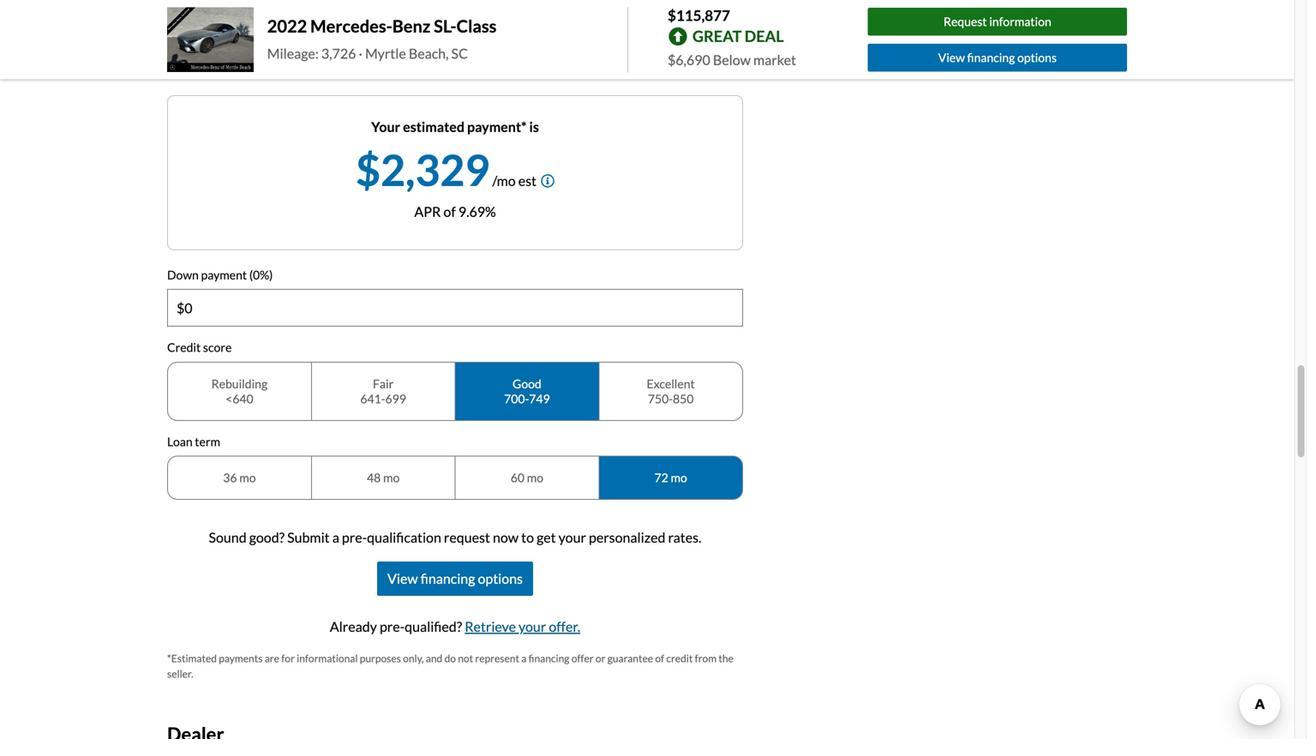 Task type: vqa. For each thing, say whether or not it's contained in the screenshot.
Retrieve
yes



Task type: describe. For each thing, give the bounding box(es) containing it.
view for view financing options button to the right
[[939, 50, 966, 65]]

purposes
[[360, 652, 401, 665]]

view financing options for bottommost view financing options button
[[388, 570, 523, 587]]

sl-
[[434, 16, 457, 36]]

score
[[203, 340, 232, 355]]

of inside the *estimated payments are for informational purposes only, and do not represent a financing offer or guarantee of credit from the seller.
[[656, 652, 665, 665]]

options for view financing options button to the right
[[1018, 50, 1057, 65]]

is
[[530, 118, 539, 135]]

your estimated payment* is
[[371, 118, 539, 135]]

48
[[367, 471, 381, 485]]

pre- for get
[[222, 24, 247, 41]]

36 mo
[[223, 471, 256, 485]]

641-
[[360, 391, 386, 406]]

benz
[[393, 16, 431, 36]]

<640
[[226, 391, 254, 406]]

payment
[[201, 267, 247, 282]]

deal
[[745, 27, 784, 46]]

down payment (0%)
[[167, 267, 273, 282]]

sound good? submit a pre-qualification request now to get your personalized rates.
[[209, 529, 702, 546]]

/mo
[[493, 172, 516, 189]]

fair
[[373, 376, 394, 391]]

rates.
[[669, 529, 702, 546]]

good 700-749
[[504, 376, 550, 406]]

view for bottommost view financing options button
[[388, 570, 418, 587]]

qualification
[[367, 529, 442, 546]]

great deal
[[693, 27, 784, 46]]

rebuilding
[[212, 376, 268, 391]]

represent
[[475, 652, 520, 665]]

offer.
[[549, 618, 581, 635]]

to
[[522, 529, 534, 546]]

(0%)
[[249, 267, 273, 282]]

loan
[[167, 434, 193, 449]]

2022
[[267, 16, 307, 36]]

excellent
[[647, 376, 695, 391]]

est
[[519, 172, 537, 189]]

financing for bottommost view financing options button
[[421, 570, 475, 587]]

1 horizontal spatial pre-
[[342, 529, 367, 546]]

a inside the *estimated payments are for informational purposes only, and do not represent a financing offer or guarantee of credit from the seller.
[[522, 652, 527, 665]]

mo for 48 mo
[[383, 471, 400, 485]]

financing inside the *estimated payments are for informational purposes only, and do not represent a financing offer or guarantee of credit from the seller.
[[529, 652, 570, 665]]

your
[[371, 118, 401, 135]]

for
[[282, 652, 295, 665]]

informational
[[297, 652, 358, 665]]

now
[[493, 529, 519, 546]]

retrieve your offer. link
[[465, 618, 581, 635]]

and
[[426, 652, 443, 665]]

beach,
[[409, 45, 449, 62]]

rebuilding <640
[[212, 376, 268, 406]]

2022 mercedes-benz sl-class image
[[167, 7, 254, 72]]

0 vertical spatial personalized
[[288, 53, 365, 70]]

3,726
[[322, 45, 356, 62]]

from
[[695, 652, 717, 665]]

excellent 750-850
[[647, 376, 695, 406]]

mo for 60 mo
[[527, 471, 544, 485]]

mo for 72 mo
[[671, 471, 688, 485]]

not
[[458, 652, 473, 665]]

real,
[[259, 53, 286, 70]]

rates
[[368, 53, 398, 70]]

view financing options for view financing options button to the right
[[939, 50, 1057, 65]]

2022 mercedes-benz sl-class mileage: 3,726 · myrtle beach, sc
[[267, 16, 497, 62]]

shop
[[197, 53, 227, 70]]

1 vertical spatial view financing options button
[[377, 562, 533, 596]]

request information
[[944, 14, 1052, 29]]

or
[[596, 652, 606, 665]]

36
[[223, 471, 237, 485]]

do
[[445, 652, 456, 665]]

shop with real, personalized rates
[[197, 53, 398, 70]]

payment*
[[467, 118, 527, 135]]

retrieve
[[465, 618, 516, 635]]

offer
[[572, 652, 594, 665]]

1 horizontal spatial view financing options button
[[868, 44, 1128, 72]]

mileage:
[[267, 45, 319, 62]]



Task type: locate. For each thing, give the bounding box(es) containing it.
mo
[[239, 471, 256, 485], [383, 471, 400, 485], [527, 471, 544, 485], [671, 471, 688, 485]]

financing
[[968, 50, 1016, 65], [421, 570, 475, 587], [529, 652, 570, 665]]

$6,690
[[668, 51, 711, 68]]

1 vertical spatial options
[[478, 570, 523, 587]]

850
[[673, 391, 694, 406]]

of left credit
[[656, 652, 665, 665]]

options down now
[[478, 570, 523, 587]]

2 vertical spatial financing
[[529, 652, 570, 665]]

pre- up purposes
[[380, 618, 405, 635]]

info circle image
[[541, 174, 555, 188]]

$6,690 below market
[[668, 51, 797, 68]]

pre- right the get
[[222, 24, 247, 41]]

get
[[537, 529, 556, 546]]

pre- for already
[[380, 618, 405, 635]]

72
[[655, 471, 669, 485]]

good
[[513, 376, 542, 391]]

your left "offer."
[[519, 618, 547, 635]]

700-
[[504, 391, 529, 406]]

9.69%
[[459, 203, 496, 220]]

personalized
[[288, 53, 365, 70], [589, 529, 666, 546]]

2 horizontal spatial financing
[[968, 50, 1016, 65]]

0 horizontal spatial your
[[519, 618, 547, 635]]

class
[[457, 16, 497, 36]]

Down payment (0%) text field
[[168, 290, 743, 326]]

are
[[265, 652, 280, 665]]

0 vertical spatial options
[[1018, 50, 1057, 65]]

0 vertical spatial view financing options
[[939, 50, 1057, 65]]

request
[[944, 14, 988, 29]]

$2,329
[[356, 143, 490, 195]]

1 vertical spatial of
[[656, 652, 665, 665]]

0 horizontal spatial financing
[[421, 570, 475, 587]]

options down information
[[1018, 50, 1057, 65]]

get
[[197, 24, 220, 41]]

0 vertical spatial view financing options button
[[868, 44, 1128, 72]]

1 horizontal spatial financing
[[529, 652, 570, 665]]

qualified
[[247, 24, 299, 41]]

·
[[359, 45, 363, 62]]

already pre-qualified? retrieve your offer.
[[330, 618, 581, 635]]

view financing options
[[939, 50, 1057, 65], [388, 570, 523, 587]]

$2,329 /mo est
[[356, 143, 537, 195]]

apr of 9.69%
[[415, 203, 496, 220]]

0 vertical spatial a
[[333, 529, 339, 546]]

1 horizontal spatial of
[[656, 652, 665, 665]]

0 vertical spatial pre-
[[222, 24, 247, 41]]

a right the submit
[[333, 529, 339, 546]]

1 vertical spatial your
[[519, 618, 547, 635]]

only,
[[403, 652, 424, 665]]

1 mo from the left
[[239, 471, 256, 485]]

below
[[713, 51, 751, 68]]

submit
[[287, 529, 330, 546]]

pre- right the submit
[[342, 529, 367, 546]]

sc
[[452, 45, 468, 62]]

view down the request
[[939, 50, 966, 65]]

mo right the 48
[[383, 471, 400, 485]]

750-
[[648, 391, 673, 406]]

2 vertical spatial pre-
[[380, 618, 405, 635]]

your
[[559, 529, 587, 546], [519, 618, 547, 635]]

0 horizontal spatial of
[[444, 203, 456, 220]]

0 horizontal spatial view
[[388, 570, 418, 587]]

myrtle
[[365, 45, 406, 62]]

payments
[[219, 652, 263, 665]]

term
[[195, 434, 220, 449]]

1 vertical spatial a
[[522, 652, 527, 665]]

0 vertical spatial financing
[[968, 50, 1016, 65]]

qualified?
[[405, 618, 462, 635]]

*estimated payments are for informational purposes only, and do not represent a financing offer or guarantee of credit from the seller.
[[167, 652, 734, 680]]

financing down request information button
[[968, 50, 1016, 65]]

0 vertical spatial your
[[559, 529, 587, 546]]

financing for view financing options button to the right
[[968, 50, 1016, 65]]

2 horizontal spatial pre-
[[380, 618, 405, 635]]

personalized left rates.
[[589, 529, 666, 546]]

0 horizontal spatial a
[[333, 529, 339, 546]]

1 vertical spatial view financing options
[[388, 570, 523, 587]]

credit
[[667, 652, 693, 665]]

a right the represent
[[522, 652, 527, 665]]

0 horizontal spatial pre-
[[222, 24, 247, 41]]

request
[[444, 529, 490, 546]]

view down qualification at the bottom
[[388, 570, 418, 587]]

mo for 36 mo
[[239, 471, 256, 485]]

market
[[754, 51, 797, 68]]

48 mo
[[367, 471, 400, 485]]

get pre-qualified
[[197, 24, 299, 41]]

1 vertical spatial view
[[388, 570, 418, 587]]

credit
[[167, 340, 201, 355]]

1 horizontal spatial your
[[559, 529, 587, 546]]

a
[[333, 529, 339, 546], [522, 652, 527, 665]]

1 vertical spatial financing
[[421, 570, 475, 587]]

sound
[[209, 529, 247, 546]]

estimated
[[403, 118, 465, 135]]

options for bottommost view financing options button
[[478, 570, 523, 587]]

1 horizontal spatial view financing options
[[939, 50, 1057, 65]]

0 vertical spatial of
[[444, 203, 456, 220]]

of
[[444, 203, 456, 220], [656, 652, 665, 665]]

financing left offer
[[529, 652, 570, 665]]

2 mo from the left
[[383, 471, 400, 485]]

view financing options down request information button
[[939, 50, 1057, 65]]

749
[[529, 391, 550, 406]]

credit score
[[167, 340, 232, 355]]

good?
[[249, 529, 285, 546]]

down
[[167, 267, 199, 282]]

great
[[693, 27, 742, 46]]

fair 641-699
[[360, 376, 406, 406]]

1 horizontal spatial options
[[1018, 50, 1057, 65]]

your right get
[[559, 529, 587, 546]]

view financing options down sound good? submit a pre-qualification request now to get your personalized rates. at bottom
[[388, 570, 523, 587]]

loan term
[[167, 434, 220, 449]]

financing down sound good? submit a pre-qualification request now to get your personalized rates. at bottom
[[421, 570, 475, 587]]

$115,877
[[668, 6, 731, 24]]

72 mo
[[655, 471, 688, 485]]

3 mo from the left
[[527, 471, 544, 485]]

mo right 72
[[671, 471, 688, 485]]

1 horizontal spatial a
[[522, 652, 527, 665]]

1 vertical spatial pre-
[[342, 529, 367, 546]]

personalized down mercedes-
[[288, 53, 365, 70]]

mercedes-
[[311, 16, 393, 36]]

seller.
[[167, 668, 193, 680]]

4 mo from the left
[[671, 471, 688, 485]]

request information button
[[868, 8, 1128, 36]]

60 mo
[[511, 471, 544, 485]]

already
[[330, 618, 377, 635]]

1 horizontal spatial personalized
[[589, 529, 666, 546]]

0 horizontal spatial options
[[478, 570, 523, 587]]

mo right 60
[[527, 471, 544, 485]]

0 horizontal spatial view financing options
[[388, 570, 523, 587]]

pre-
[[222, 24, 247, 41], [342, 529, 367, 546], [380, 618, 405, 635]]

information
[[990, 14, 1052, 29]]

view financing options button
[[868, 44, 1128, 72], [377, 562, 533, 596]]

0 vertical spatial view
[[939, 50, 966, 65]]

of right apr
[[444, 203, 456, 220]]

*estimated
[[167, 652, 217, 665]]

1 horizontal spatial view
[[939, 50, 966, 65]]

view financing options button down request information button
[[868, 44, 1128, 72]]

0 horizontal spatial view financing options button
[[377, 562, 533, 596]]

guarantee
[[608, 652, 654, 665]]

1 vertical spatial personalized
[[589, 529, 666, 546]]

0 horizontal spatial personalized
[[288, 53, 365, 70]]

mo right 36
[[239, 471, 256, 485]]

view financing options button down sound good? submit a pre-qualification request now to get your personalized rates. at bottom
[[377, 562, 533, 596]]

apr
[[415, 203, 441, 220]]

60
[[511, 471, 525, 485]]



